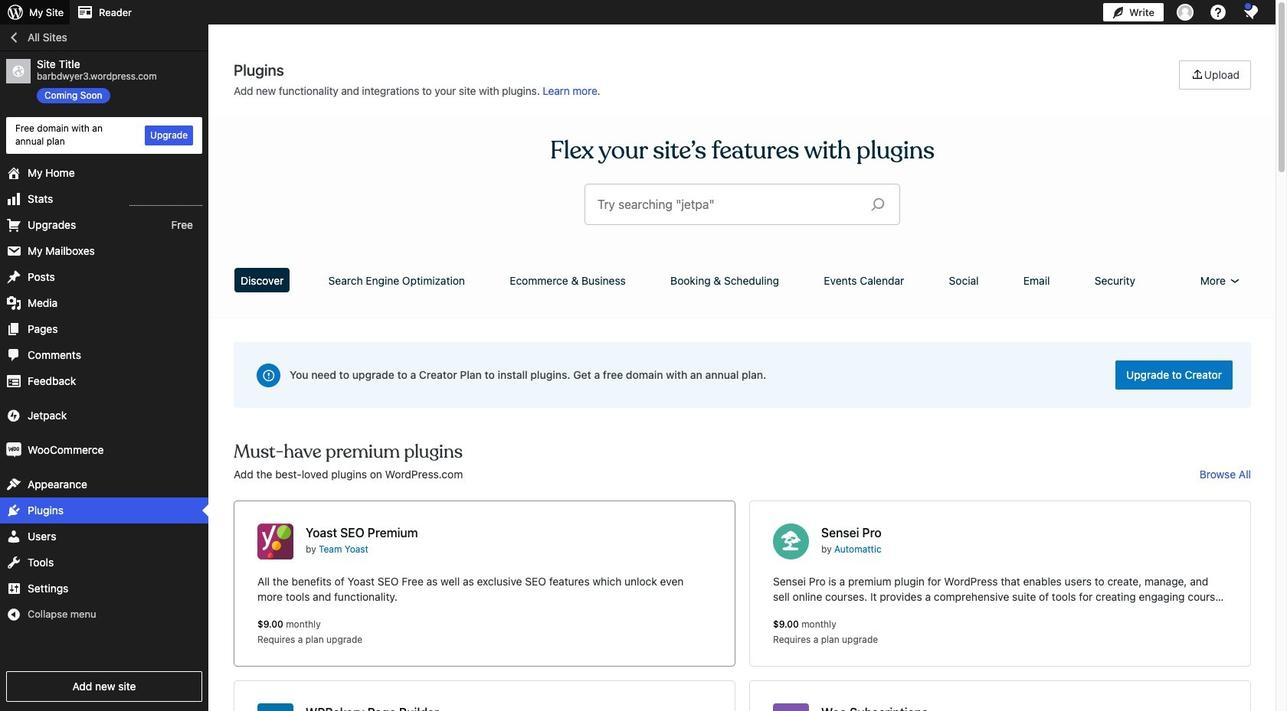 Task type: describe. For each thing, give the bounding box(es) containing it.
help image
[[1209, 3, 1227, 21]]

2 plugin icon image from the left
[[773, 524, 809, 560]]

1 img image from the top
[[6, 408, 21, 423]]

open search image
[[859, 194, 897, 215]]

Search search field
[[598, 185, 859, 224]]



Task type: locate. For each thing, give the bounding box(es) containing it.
1 horizontal spatial plugin icon image
[[773, 524, 809, 560]]

my profile image
[[1177, 4, 1194, 21]]

img image
[[6, 408, 21, 423], [6, 442, 21, 458]]

None search field
[[585, 185, 899, 224]]

manage your notifications image
[[1242, 3, 1260, 21]]

0 vertical spatial img image
[[6, 408, 21, 423]]

highest hourly views 0 image
[[129, 196, 202, 206]]

1 vertical spatial img image
[[6, 442, 21, 458]]

1 plugin icon image from the left
[[257, 524, 293, 560]]

plugin icon image
[[257, 524, 293, 560], [773, 524, 809, 560]]

0 horizontal spatial plugin icon image
[[257, 524, 293, 560]]

main content
[[228, 61, 1256, 712]]

2 img image from the top
[[6, 442, 21, 458]]



Task type: vqa. For each thing, say whether or not it's contained in the screenshot.
rightmost plugin icon
yes



